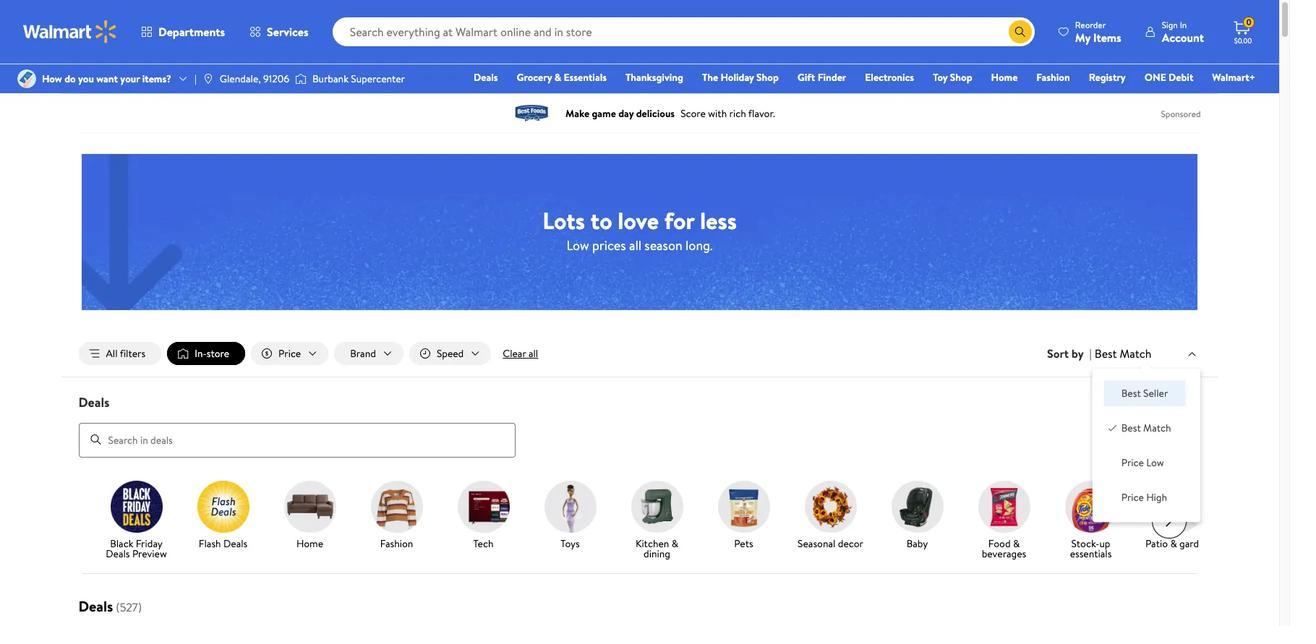 Task type: locate. For each thing, give the bounding box(es) containing it.
brand
[[350, 346, 376, 361]]

fashion image
[[371, 481, 423, 533]]

 image for glendale, 91206
[[202, 73, 214, 85]]

one
[[1145, 70, 1167, 85]]

0 horizontal spatial |
[[195, 72, 197, 86]]

1 horizontal spatial all
[[629, 236, 642, 254]]

0 horizontal spatial home link
[[272, 481, 348, 552]]

1 horizontal spatial  image
[[295, 72, 307, 86]]

your
[[120, 72, 140, 86]]

& right 'dining'
[[672, 536, 679, 551]]

home link
[[985, 69, 1025, 85], [272, 481, 348, 552]]

0 horizontal spatial home
[[297, 536, 323, 551]]

season
[[645, 236, 683, 254]]

seasonal decor image
[[805, 481, 857, 533]]

home down home "image"
[[297, 536, 323, 551]]

registry
[[1089, 70, 1126, 85]]

1 vertical spatial fashion
[[380, 536, 413, 551]]

sign in account
[[1162, 18, 1204, 45]]

low up high
[[1147, 456, 1164, 470]]

stock-up essentials link
[[1054, 481, 1129, 562]]

seller
[[1144, 386, 1168, 401]]

search icon image
[[1015, 26, 1026, 38]]

best match
[[1095, 346, 1152, 362], [1122, 421, 1172, 436]]

low left prices
[[567, 236, 589, 254]]

all
[[629, 236, 642, 254], [529, 346, 538, 361]]

1 shop from the left
[[757, 70, 779, 85]]

seasonal decor link
[[793, 481, 868, 552]]

| inside sort and filter section element
[[1090, 346, 1092, 362]]

1 vertical spatial |
[[1090, 346, 1092, 362]]

price button
[[251, 342, 329, 365]]

 image left glendale, at the left
[[202, 73, 214, 85]]

0 vertical spatial best
[[1095, 346, 1117, 362]]

speed
[[437, 346, 464, 361]]

best match right best match radio
[[1122, 421, 1172, 436]]

best right by
[[1095, 346, 1117, 362]]

1 vertical spatial best match
[[1122, 421, 1172, 436]]

seasonal decor
[[798, 536, 864, 551]]

to
[[591, 204, 612, 236]]

deals link
[[467, 69, 505, 85]]

| right items?
[[195, 72, 197, 86]]

Search in deals search field
[[78, 423, 515, 458]]

stock-up essentials
[[1070, 536, 1112, 561]]

all
[[106, 346, 118, 361]]

 image
[[295, 72, 307, 86], [202, 73, 214, 85]]

price up price high at bottom
[[1122, 456, 1144, 470]]

match down seller
[[1144, 421, 1172, 436]]

1 vertical spatial home
[[297, 536, 323, 551]]

price right store
[[279, 346, 301, 361]]

deals left grocery
[[474, 70, 498, 85]]

flash
[[199, 536, 221, 551]]

1 vertical spatial match
[[1144, 421, 1172, 436]]

fashion link
[[1030, 69, 1077, 85], [359, 481, 434, 552]]

& for garden
[[1171, 536, 1177, 551]]

tech image
[[458, 481, 510, 533]]

friday
[[136, 536, 163, 551]]

& inside patio & garden link
[[1171, 536, 1177, 551]]

departments button
[[129, 14, 237, 49]]

baby image
[[892, 481, 944, 533]]

best right best match radio
[[1122, 421, 1141, 436]]

lots to love for less. low prices all season long. image
[[81, 154, 1198, 311]]

kitchen
[[636, 536, 669, 551]]

low
[[567, 236, 589, 254], [1147, 456, 1164, 470]]

91206
[[263, 72, 289, 86]]

0 vertical spatial |
[[195, 72, 197, 86]]

& right food
[[1013, 536, 1020, 551]]

burbank
[[313, 72, 349, 86]]

in
[[1180, 18, 1187, 31]]

 image right '91206'
[[295, 72, 307, 86]]

0 vertical spatial home link
[[985, 69, 1025, 85]]

deals left preview
[[106, 547, 130, 561]]

best inside dropdown button
[[1095, 346, 1117, 362]]

0 vertical spatial fashion link
[[1030, 69, 1077, 85]]

& inside the grocery & essentials link
[[555, 70, 561, 85]]

1 vertical spatial price
[[1122, 456, 1144, 470]]

fashion left "registry" link
[[1037, 70, 1070, 85]]

& right patio
[[1171, 536, 1177, 551]]

how do you want your items?
[[42, 72, 171, 86]]

(527)
[[116, 599, 142, 615]]

 image
[[17, 69, 36, 88]]

& inside kitchen & dining
[[672, 536, 679, 551]]

baby link
[[880, 481, 955, 552]]

home image
[[284, 481, 336, 533]]

deals inside black friday deals preview
[[106, 547, 130, 561]]

match
[[1120, 346, 1152, 362], [1144, 421, 1172, 436]]

0 vertical spatial price
[[279, 346, 301, 361]]

black
[[110, 536, 133, 551]]

1 horizontal spatial shop
[[950, 70, 973, 85]]

match inside dropdown button
[[1120, 346, 1152, 362]]

price inside dropdown button
[[279, 346, 301, 361]]

shop right 'toy'
[[950, 70, 973, 85]]

deals up search icon
[[78, 394, 110, 412]]

home
[[991, 70, 1018, 85], [297, 536, 323, 551]]

food & beverages link
[[967, 481, 1042, 562]]

& right grocery
[[555, 70, 561, 85]]

grocery
[[517, 70, 552, 85]]

0 vertical spatial match
[[1120, 346, 1152, 362]]

price left high
[[1122, 491, 1144, 505]]

deals
[[474, 70, 498, 85], [78, 394, 110, 412], [223, 536, 248, 551], [106, 547, 130, 561], [78, 596, 113, 616]]

| right by
[[1090, 346, 1092, 362]]

0 horizontal spatial shop
[[757, 70, 779, 85]]

deals inside search box
[[78, 394, 110, 412]]

toy shop link
[[927, 69, 979, 85]]

best
[[1095, 346, 1117, 362], [1122, 386, 1141, 401], [1122, 421, 1141, 436]]

pets link
[[706, 481, 782, 552]]

best match inside dropdown button
[[1095, 346, 1152, 362]]

shop
[[757, 70, 779, 85], [950, 70, 973, 85]]

patio
[[1146, 536, 1168, 551]]

0 horizontal spatial fashion link
[[359, 481, 434, 552]]

& inside food & beverages
[[1013, 536, 1020, 551]]

seasonal
[[798, 536, 836, 551]]

best seller
[[1122, 386, 1168, 401]]

1 vertical spatial fashion link
[[359, 481, 434, 552]]

all right prices
[[629, 236, 642, 254]]

match inside option group
[[1144, 421, 1172, 436]]

option group
[[1104, 381, 1189, 511]]

one debit
[[1145, 70, 1194, 85]]

best match button
[[1092, 344, 1201, 363]]

0 vertical spatial low
[[567, 236, 589, 254]]

1 horizontal spatial |
[[1090, 346, 1092, 362]]

1 vertical spatial low
[[1147, 456, 1164, 470]]

pets image
[[718, 481, 770, 533]]

kitchen & dining link
[[620, 481, 695, 562]]

walmart image
[[23, 20, 117, 43]]

search image
[[90, 434, 102, 446]]

1 horizontal spatial fashion
[[1037, 70, 1070, 85]]

best right best seller option
[[1122, 386, 1141, 401]]

|
[[195, 72, 197, 86], [1090, 346, 1092, 362]]

2 vertical spatial price
[[1122, 491, 1144, 505]]

match up best seller
[[1120, 346, 1152, 362]]

glendale, 91206
[[220, 72, 289, 86]]

0 horizontal spatial low
[[567, 236, 589, 254]]

1 horizontal spatial fashion link
[[1030, 69, 1077, 85]]

fashion down fashion image
[[380, 536, 413, 551]]

1 horizontal spatial home
[[991, 70, 1018, 85]]

less
[[700, 204, 737, 236]]

0 horizontal spatial  image
[[202, 73, 214, 85]]

my
[[1076, 29, 1091, 45]]

0 vertical spatial all
[[629, 236, 642, 254]]

home down search icon
[[991, 70, 1018, 85]]

0 horizontal spatial all
[[529, 346, 538, 361]]

account
[[1162, 29, 1204, 45]]

the holiday shop link
[[696, 69, 785, 85]]

grocery & essentials link
[[510, 69, 613, 85]]

all right "clear"
[[529, 346, 538, 361]]

shop right holiday
[[757, 70, 779, 85]]

finder
[[818, 70, 847, 85]]

brand button
[[334, 342, 404, 365]]

0 vertical spatial best match
[[1095, 346, 1152, 362]]

1 vertical spatial best
[[1122, 386, 1141, 401]]

gift
[[798, 70, 815, 85]]

gift finder link
[[791, 69, 853, 85]]

best match up best seller option
[[1095, 346, 1152, 362]]

in-store
[[195, 346, 229, 361]]

1 vertical spatial all
[[529, 346, 538, 361]]

2 shop from the left
[[950, 70, 973, 85]]

0 vertical spatial fashion
[[1037, 70, 1070, 85]]



Task type: describe. For each thing, give the bounding box(es) containing it.
tech link
[[446, 481, 521, 552]]

patio & garden image
[[1152, 481, 1204, 533]]

Best Match radio
[[1107, 421, 1119, 433]]

in-
[[195, 346, 207, 361]]

0 horizontal spatial fashion
[[380, 536, 413, 551]]

black friday deals image
[[110, 481, 162, 533]]

toy shop
[[933, 70, 973, 85]]

decor
[[838, 536, 864, 551]]

electronics
[[865, 70, 914, 85]]

black friday deals preview link
[[99, 481, 174, 562]]

0 $0.00
[[1235, 16, 1252, 46]]

stock-up essentials image
[[1065, 481, 1117, 533]]

walmart+
[[1213, 70, 1256, 85]]

sort by |
[[1048, 346, 1092, 362]]

Search search field
[[332, 17, 1035, 46]]

thanksgiving link
[[619, 69, 690, 85]]

0 vertical spatial home
[[991, 70, 1018, 85]]

sponsored
[[1161, 107, 1201, 120]]

Deals search field
[[61, 394, 1219, 458]]

2 vertical spatial best
[[1122, 421, 1141, 436]]

all filters
[[106, 346, 146, 361]]

the holiday shop
[[702, 70, 779, 85]]

toy
[[933, 70, 948, 85]]

burbank supercenter
[[313, 72, 405, 86]]

option group containing best seller
[[1104, 381, 1189, 511]]

long.
[[686, 236, 713, 254]]

debit
[[1169, 70, 1194, 85]]

you
[[78, 72, 94, 86]]

one debit link
[[1138, 69, 1200, 85]]

electronics link
[[859, 69, 921, 85]]

lots
[[543, 204, 585, 236]]

up
[[1100, 536, 1111, 551]]

walmart+ link
[[1206, 69, 1262, 85]]

flash deals image
[[197, 481, 249, 533]]

& for beverages
[[1013, 536, 1020, 551]]

sign
[[1162, 18, 1178, 31]]

for
[[665, 204, 695, 236]]

tech
[[473, 536, 494, 551]]

Walmart Site-Wide search field
[[332, 17, 1035, 46]]

prices
[[592, 236, 626, 254]]

reorder my items
[[1076, 18, 1122, 45]]

deals left (527)
[[78, 596, 113, 616]]

by
[[1072, 346, 1084, 362]]

black friday deals preview
[[106, 536, 167, 561]]

0
[[1247, 16, 1252, 28]]

services
[[267, 24, 309, 40]]

food & beverages image
[[978, 481, 1030, 533]]

registry link
[[1083, 69, 1133, 85]]

all inside lots to love for less low prices all season long.
[[629, 236, 642, 254]]

speed button
[[409, 342, 491, 365]]

1 horizontal spatial home link
[[985, 69, 1025, 85]]

next slide for chipmodulewithimages list image
[[1152, 504, 1187, 539]]

sort and filter section element
[[61, 331, 1219, 377]]

stock-
[[1072, 536, 1100, 551]]

price for price high
[[1122, 491, 1144, 505]]

price high
[[1122, 491, 1168, 505]]

thanksgiving
[[626, 70, 684, 85]]

 image for burbank supercenter
[[295, 72, 307, 86]]

in-store button
[[167, 342, 245, 365]]

beverages
[[982, 547, 1027, 561]]

items?
[[142, 72, 171, 86]]

flash deals link
[[186, 481, 261, 552]]

holiday
[[721, 70, 754, 85]]

toys image
[[544, 481, 596, 533]]

store
[[207, 346, 229, 361]]

essentials
[[564, 70, 607, 85]]

gift finder
[[798, 70, 847, 85]]

kitchen and dining image
[[631, 481, 683, 533]]

filters
[[120, 346, 146, 361]]

dining
[[644, 547, 671, 561]]

sort
[[1048, 346, 1069, 362]]

food
[[989, 536, 1011, 551]]

$0.00
[[1235, 35, 1252, 46]]

baby
[[907, 536, 928, 551]]

supercenter
[[351, 72, 405, 86]]

price for price low
[[1122, 456, 1144, 470]]

all inside button
[[529, 346, 538, 361]]

1 vertical spatial home link
[[272, 481, 348, 552]]

deals right flash
[[223, 536, 248, 551]]

flash deals
[[199, 536, 248, 551]]

& for dining
[[672, 536, 679, 551]]

patio & garden
[[1146, 536, 1210, 551]]

clear all button
[[497, 342, 544, 365]]

how
[[42, 72, 62, 86]]

grocery & essentials
[[517, 70, 607, 85]]

kitchen & dining
[[636, 536, 679, 561]]

toys
[[561, 536, 580, 551]]

garden
[[1180, 536, 1210, 551]]

reorder
[[1076, 18, 1106, 31]]

low inside lots to love for less low prices all season long.
[[567, 236, 589, 254]]

want
[[96, 72, 118, 86]]

the
[[702, 70, 718, 85]]

best match inside option group
[[1122, 421, 1172, 436]]

Best Seller radio
[[1107, 386, 1119, 398]]

price low
[[1122, 456, 1164, 470]]

items
[[1094, 29, 1122, 45]]

do
[[64, 72, 76, 86]]

all filters button
[[78, 342, 161, 365]]

lots to love for less low prices all season long.
[[543, 204, 737, 254]]

toys link
[[533, 481, 608, 552]]

departments
[[158, 24, 225, 40]]

essentials
[[1070, 547, 1112, 561]]

1 horizontal spatial low
[[1147, 456, 1164, 470]]

clear all
[[503, 346, 538, 361]]

love
[[618, 204, 659, 236]]

price for price
[[279, 346, 301, 361]]

& for essentials
[[555, 70, 561, 85]]

patio & garden link
[[1140, 481, 1216, 552]]



Task type: vqa. For each thing, say whether or not it's contained in the screenshot.
Food & beverages
yes



